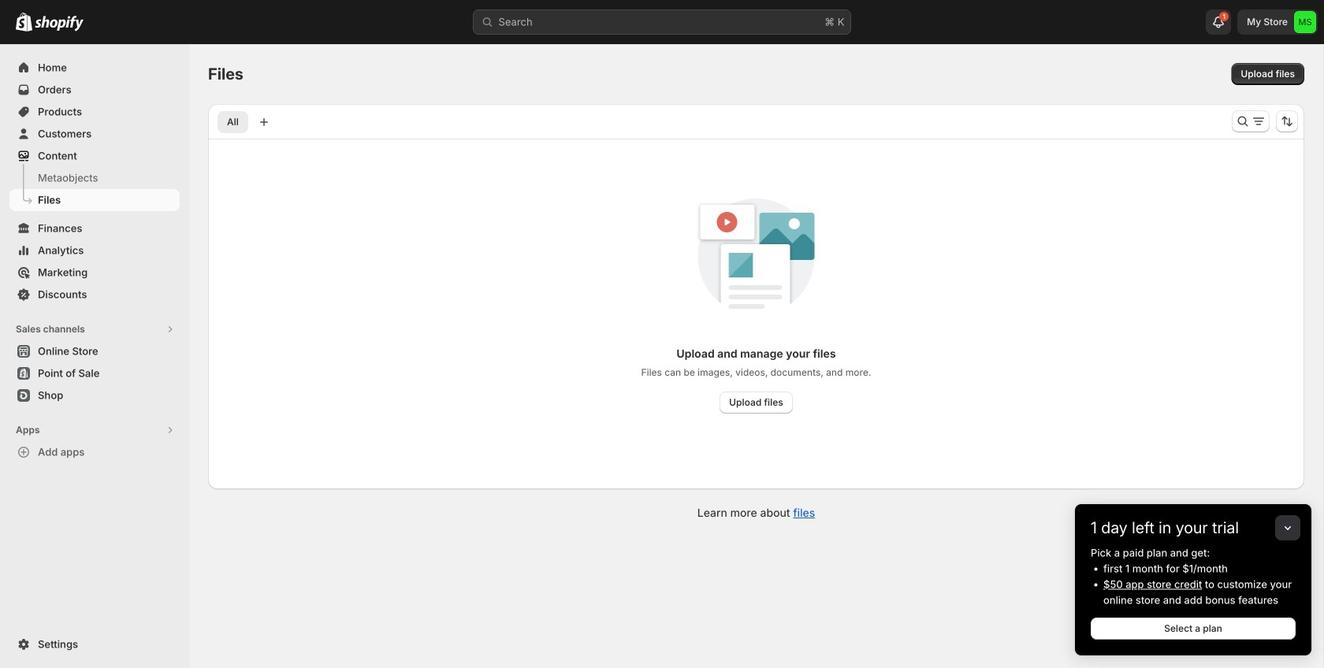 Task type: describe. For each thing, give the bounding box(es) containing it.
0 horizontal spatial shopify image
[[16, 12, 32, 31]]

my store image
[[1295, 11, 1317, 33]]

1 horizontal spatial shopify image
[[35, 16, 84, 31]]



Task type: vqa. For each thing, say whether or not it's contained in the screenshot.
right 'Shopify' image
yes



Task type: locate. For each thing, give the bounding box(es) containing it.
shopify image
[[16, 12, 32, 31], [35, 16, 84, 31]]



